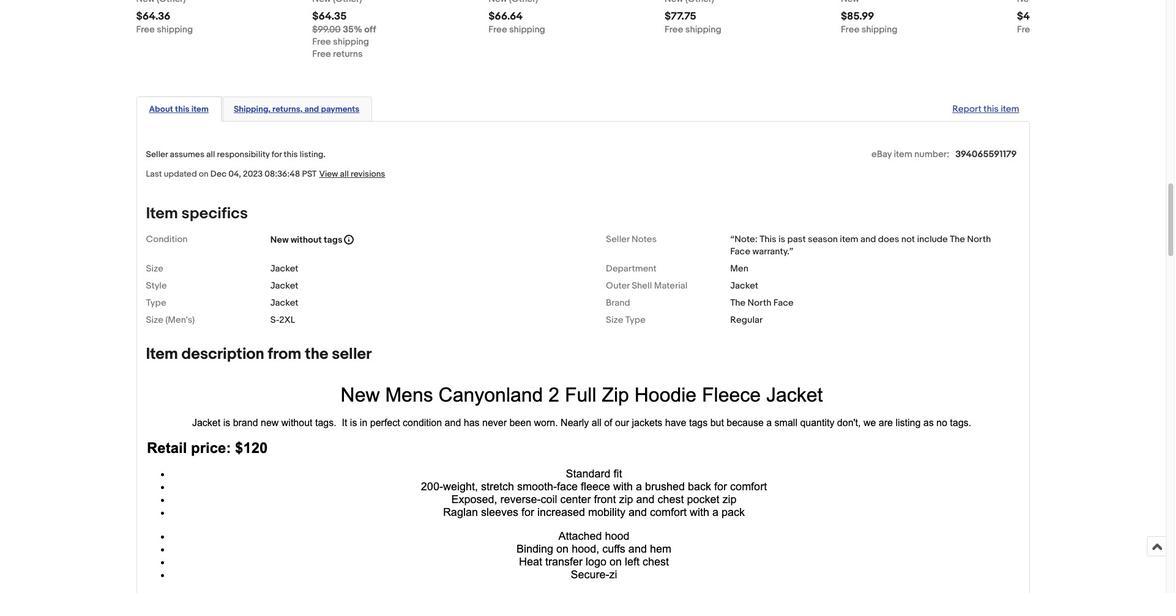 Task type: describe. For each thing, give the bounding box(es) containing it.
and inside "note: this is past season item and does not include the north face warranty."
[[861, 234, 876, 246]]

not
[[902, 234, 915, 246]]

shipping for $66.64
[[509, 24, 545, 36]]

1 horizontal spatial type
[[626, 315, 646, 326]]

report
[[953, 103, 982, 115]]

past
[[788, 234, 806, 246]]

free for $66.64
[[489, 24, 507, 36]]

responsibility
[[217, 149, 270, 160]]

returns,
[[272, 104, 303, 114]]

does
[[878, 234, 900, 246]]

size for size type
[[606, 315, 623, 326]]

seller assumes all responsibility for this listing.
[[146, 149, 326, 160]]

free for $42.88
[[1017, 24, 1036, 36]]

include
[[917, 234, 948, 246]]

item specifics
[[146, 204, 248, 223]]

free shipping text field for $85.99
[[841, 24, 898, 36]]

08:36:48
[[265, 169, 300, 179]]

listing.
[[300, 149, 326, 160]]

regular
[[731, 315, 763, 326]]

shipping for $77.75
[[686, 24, 722, 36]]

outer shell material
[[606, 280, 688, 292]]

$64.35 text field
[[312, 10, 347, 23]]

this for about
[[175, 104, 190, 114]]

off
[[364, 24, 376, 36]]

item inside "note: this is past season item and does not include the north face warranty."
[[840, 234, 859, 246]]

free shipping for $64.36
[[136, 24, 193, 36]]

view
[[319, 169, 338, 179]]

jacket for style
[[270, 280, 298, 292]]

the north face
[[731, 298, 794, 309]]

free shipping text field for $64.36
[[136, 24, 193, 36]]

tags
[[324, 234, 343, 246]]

number:
[[915, 149, 950, 160]]

seller for seller notes
[[606, 234, 630, 246]]

1 horizontal spatial face
[[774, 298, 794, 309]]

is
[[779, 234, 786, 246]]

0 vertical spatial type
[[146, 298, 166, 309]]

jacket for outer shell material
[[731, 280, 759, 292]]

new
[[270, 234, 289, 246]]

ebay item number: 394065591179
[[872, 149, 1017, 160]]

shipping,
[[234, 104, 271, 114]]

free shipping for $66.64
[[489, 24, 545, 36]]

specifics
[[182, 204, 248, 223]]

new without tags
[[270, 234, 343, 246]]

$77.75
[[665, 10, 697, 23]]

department
[[606, 263, 657, 275]]

size for size
[[146, 263, 163, 275]]

view all revisions link
[[317, 168, 385, 180]]

returns
[[333, 48, 363, 60]]

free shipping text field for $42.88
[[1017, 24, 1074, 36]]

style
[[146, 280, 167, 292]]

outer
[[606, 280, 630, 292]]

updated
[[164, 169, 197, 179]]

s-
[[270, 315, 279, 326]]

free for $77.75
[[665, 24, 683, 36]]

"note:
[[731, 234, 758, 246]]

free shipping text field for $66.64
[[489, 24, 545, 36]]

shipping for $85.99
[[862, 24, 898, 36]]

free shipping for $77.75
[[665, 24, 722, 36]]

$64.36 text field
[[136, 10, 171, 23]]

$85.99
[[841, 10, 875, 23]]

jacket for type
[[270, 298, 298, 309]]

$85.99 text field
[[841, 10, 875, 23]]

shipping for $42.88
[[1038, 24, 1074, 36]]

04,
[[229, 169, 241, 179]]

description
[[182, 345, 264, 364]]

shipping inside $99.00 35% off free shipping free returns
[[333, 36, 369, 48]]

$42.88 text field
[[1017, 10, 1051, 23]]

and inside button
[[305, 104, 319, 114]]

dec
[[210, 169, 227, 179]]

size for size (men's)
[[146, 315, 163, 326]]

this for report
[[984, 103, 999, 115]]

last updated on dec 04, 2023 08:36:48 pst view all revisions
[[146, 169, 385, 179]]

seller for seller assumes all responsibility for this listing.
[[146, 149, 168, 160]]

$64.36
[[136, 10, 171, 23]]

previous price $99.00 35% off text field
[[312, 24, 376, 36]]

this
[[760, 234, 777, 246]]

revisions
[[351, 169, 385, 179]]

last
[[146, 169, 162, 179]]



Task type: vqa. For each thing, say whether or not it's contained in the screenshot.
Return policy's policy
no



Task type: locate. For each thing, give the bounding box(es) containing it.
free shipping
[[136, 24, 193, 36], [489, 24, 545, 36], [665, 24, 722, 36], [841, 24, 898, 36], [1017, 24, 1074, 36]]

tab list containing about this item
[[136, 94, 1030, 122]]

free for $85.99
[[841, 24, 860, 36]]

shipping
[[157, 24, 193, 36], [509, 24, 545, 36], [686, 24, 722, 36], [862, 24, 898, 36], [1038, 24, 1074, 36], [333, 36, 369, 48]]

1 horizontal spatial all
[[340, 169, 349, 179]]

the right include on the right top of the page
[[950, 234, 965, 246]]

shell
[[632, 280, 652, 292]]

1 vertical spatial north
[[748, 298, 772, 309]]

1 vertical spatial all
[[340, 169, 349, 179]]

free shipping text field down $85.99
[[841, 24, 898, 36]]

seller left notes in the top of the page
[[606, 234, 630, 246]]

shipping down 35%
[[333, 36, 369, 48]]

0 horizontal spatial seller
[[146, 149, 168, 160]]

this inside button
[[175, 104, 190, 114]]

ebay
[[872, 149, 892, 160]]

on
[[199, 169, 209, 179]]

1 item from the top
[[146, 204, 178, 223]]

394065591179
[[956, 149, 1017, 160]]

$77.75 text field
[[665, 10, 697, 23]]

5 free shipping from the left
[[1017, 24, 1074, 36]]

0 vertical spatial seller
[[146, 149, 168, 160]]

shipping, returns, and payments button
[[234, 103, 360, 115]]

this
[[984, 103, 999, 115], [175, 104, 190, 114], [284, 149, 298, 160]]

face inside "note: this is past season item and does not include the north face warranty."
[[731, 246, 751, 258]]

item for item specifics
[[146, 204, 178, 223]]

the
[[305, 345, 328, 364]]

this right the about
[[175, 104, 190, 114]]

all
[[206, 149, 215, 160], [340, 169, 349, 179]]

$66.64
[[489, 10, 523, 23]]

2 free shipping from the left
[[489, 24, 545, 36]]

free shipping text field down the $77.75 on the right top of page
[[665, 24, 722, 36]]

0 vertical spatial and
[[305, 104, 319, 114]]

item down the size (men's)
[[146, 345, 178, 364]]

condition
[[146, 234, 188, 246]]

north up 'regular'
[[748, 298, 772, 309]]

1 horizontal spatial seller
[[606, 234, 630, 246]]

item up condition
[[146, 204, 178, 223]]

face
[[731, 246, 751, 258], [774, 298, 794, 309]]

size (men's)
[[146, 315, 195, 326]]

0 horizontal spatial this
[[175, 104, 190, 114]]

free shipping text field down $66.64
[[489, 24, 545, 36]]

1 vertical spatial type
[[626, 315, 646, 326]]

1 vertical spatial item
[[146, 345, 178, 364]]

type
[[146, 298, 166, 309], [626, 315, 646, 326]]

north right include on the right top of the page
[[967, 234, 991, 246]]

$99.00 35% off free shipping free returns
[[312, 24, 376, 60]]

seller
[[332, 345, 372, 364]]

about this item button
[[149, 103, 209, 115]]

men
[[731, 263, 749, 275]]

$64.35
[[312, 10, 347, 23]]

shipping down $64.36 text box
[[157, 24, 193, 36]]

item right "report"
[[1001, 103, 1020, 115]]

1 free shipping text field from the left
[[136, 24, 193, 36]]

None text field
[[136, 0, 186, 6], [312, 0, 362, 6], [489, 0, 538, 6], [136, 0, 186, 6], [312, 0, 362, 6], [489, 0, 538, 6]]

about this item
[[149, 104, 209, 114]]

free shipping down $85.99
[[841, 24, 898, 36]]

report this item
[[953, 103, 1020, 115]]

notes
[[632, 234, 657, 246]]

pst
[[302, 169, 317, 179]]

3 free shipping from the left
[[665, 24, 722, 36]]

from
[[268, 345, 301, 364]]

$42.88
[[1017, 10, 1051, 23]]

"note: this is past season item and does not include the north face warranty."
[[731, 234, 991, 258]]

free shipping text field down 35%
[[312, 36, 369, 48]]

2xl
[[279, 315, 295, 326]]

seller up the last
[[146, 149, 168, 160]]

1 horizontal spatial free shipping text field
[[1017, 24, 1074, 36]]

the up 'regular'
[[731, 298, 746, 309]]

item
[[1001, 103, 1020, 115], [191, 104, 209, 114], [894, 149, 913, 160], [840, 234, 859, 246]]

2 item from the top
[[146, 345, 178, 364]]

seller
[[146, 149, 168, 160], [606, 234, 630, 246]]

shipping down $66.64
[[509, 24, 545, 36]]

2 horizontal spatial this
[[984, 103, 999, 115]]

1 horizontal spatial this
[[284, 149, 298, 160]]

for
[[272, 149, 282, 160]]

brand
[[606, 298, 630, 309]]

shipping down the $77.75 on the right top of page
[[686, 24, 722, 36]]

None text field
[[665, 0, 714, 6], [841, 0, 860, 6], [1017, 0, 1067, 6], [665, 0, 714, 6], [841, 0, 860, 6], [1017, 0, 1067, 6]]

shipping, returns, and payments
[[234, 104, 360, 114]]

north
[[967, 234, 991, 246], [748, 298, 772, 309]]

size type
[[606, 315, 646, 326]]

and
[[305, 104, 319, 114], [861, 234, 876, 246]]

seller notes
[[606, 234, 657, 246]]

0 horizontal spatial and
[[305, 104, 319, 114]]

$66.64 text field
[[489, 10, 523, 23]]

and right returns,
[[305, 104, 319, 114]]

free shipping text field down $42.88 at the right
[[1017, 24, 1074, 36]]

warranty."
[[753, 246, 794, 258]]

0 vertical spatial item
[[146, 204, 178, 223]]

size
[[146, 263, 163, 275], [146, 315, 163, 326], [606, 315, 623, 326]]

item description from the seller
[[146, 345, 372, 364]]

1 horizontal spatial the
[[950, 234, 965, 246]]

0 vertical spatial north
[[967, 234, 991, 246]]

0 horizontal spatial the
[[731, 298, 746, 309]]

without
[[291, 234, 322, 246]]

free for $64.36
[[136, 24, 155, 36]]

Free returns text field
[[312, 48, 363, 61]]

about
[[149, 104, 173, 114]]

0 horizontal spatial free shipping text field
[[136, 24, 193, 36]]

shipping down $42.88 at the right
[[1038, 24, 1074, 36]]

item inside button
[[191, 104, 209, 114]]

4 free shipping from the left
[[841, 24, 898, 36]]

all up on
[[206, 149, 215, 160]]

material
[[654, 280, 688, 292]]

type down brand
[[626, 315, 646, 326]]

this right "report"
[[984, 103, 999, 115]]

the inside "note: this is past season item and does not include the north face warranty."
[[950, 234, 965, 246]]

free shipping down $42.88 at the right
[[1017, 24, 1074, 36]]

$99.00
[[312, 24, 341, 36]]

free shipping down the $77.75 on the right top of page
[[665, 24, 722, 36]]

face down "note:
[[731, 246, 751, 258]]

item right ebay
[[894, 149, 913, 160]]

1 horizontal spatial north
[[967, 234, 991, 246]]

assumes
[[170, 149, 204, 160]]

item
[[146, 204, 178, 223], [146, 345, 178, 364]]

free
[[136, 24, 155, 36], [489, 24, 507, 36], [665, 24, 683, 36], [841, 24, 860, 36], [1017, 24, 1036, 36], [312, 36, 331, 48], [312, 48, 331, 60]]

0 horizontal spatial type
[[146, 298, 166, 309]]

free shipping down $64.36 text box
[[136, 24, 193, 36]]

1 vertical spatial face
[[774, 298, 794, 309]]

shipping for $64.36
[[157, 24, 193, 36]]

item right season
[[840, 234, 859, 246]]

size down brand
[[606, 315, 623, 326]]

type down 'style'
[[146, 298, 166, 309]]

0 horizontal spatial face
[[731, 246, 751, 258]]

Free shipping text field
[[136, 24, 193, 36], [1017, 24, 1074, 36]]

0 vertical spatial the
[[950, 234, 965, 246]]

payments
[[321, 104, 360, 114]]

item right the about
[[191, 104, 209, 114]]

shipping down $85.99
[[862, 24, 898, 36]]

season
[[808, 234, 838, 246]]

item for item description from the seller
[[146, 345, 178, 364]]

1 horizontal spatial and
[[861, 234, 876, 246]]

0 vertical spatial face
[[731, 246, 751, 258]]

the
[[950, 234, 965, 246], [731, 298, 746, 309]]

free shipping text field down $64.36 text box
[[136, 24, 193, 36]]

face down warranty."
[[774, 298, 794, 309]]

this right for
[[284, 149, 298, 160]]

0 horizontal spatial north
[[748, 298, 772, 309]]

free shipping text field for $77.75
[[665, 24, 722, 36]]

(men's)
[[165, 315, 195, 326]]

s-2xl
[[270, 315, 295, 326]]

free shipping down $66.64
[[489, 24, 545, 36]]

size up 'style'
[[146, 263, 163, 275]]

size left (men's)
[[146, 315, 163, 326]]

Free shipping text field
[[489, 24, 545, 36], [665, 24, 722, 36], [841, 24, 898, 36], [312, 36, 369, 48]]

jacket
[[270, 263, 298, 275], [270, 280, 298, 292], [731, 280, 759, 292], [270, 298, 298, 309]]

1 vertical spatial and
[[861, 234, 876, 246]]

tab list
[[136, 94, 1030, 122]]

all right view
[[340, 169, 349, 179]]

35%
[[343, 24, 362, 36]]

free shipping for $85.99
[[841, 24, 898, 36]]

report this item link
[[947, 97, 1026, 121]]

jacket for size
[[270, 263, 298, 275]]

free shipping for $42.88
[[1017, 24, 1074, 36]]

0 vertical spatial all
[[206, 149, 215, 160]]

2 free shipping text field from the left
[[1017, 24, 1074, 36]]

2023
[[243, 169, 263, 179]]

1 vertical spatial seller
[[606, 234, 630, 246]]

1 free shipping from the left
[[136, 24, 193, 36]]

1 vertical spatial the
[[731, 298, 746, 309]]

and left does
[[861, 234, 876, 246]]

north inside "note: this is past season item and does not include the north face warranty."
[[967, 234, 991, 246]]

0 horizontal spatial all
[[206, 149, 215, 160]]



